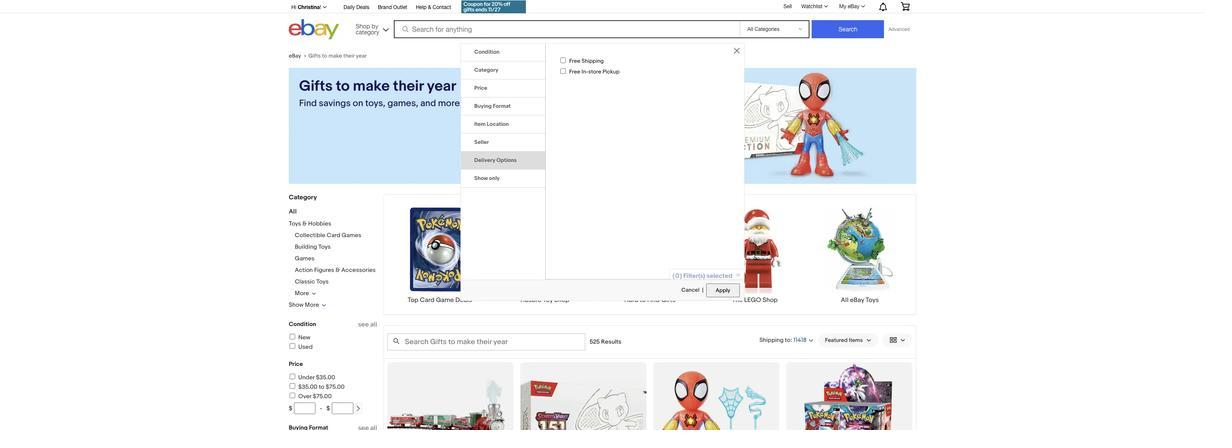 Task type: describe. For each thing, give the bounding box(es) containing it.
item location
[[474, 121, 509, 128]]

under
[[298, 375, 315, 382]]

collectible card games link
[[295, 232, 361, 239]]

only
[[489, 175, 500, 182]]

delivery
[[474, 157, 495, 164]]

0 vertical spatial games
[[342, 232, 361, 239]]

options
[[497, 157, 517, 164]]

over
[[298, 393, 312, 401]]

year for gifts to make their year
[[356, 53, 367, 59]]

hasbro
[[520, 297, 542, 305]]

Over $75.00 checkbox
[[290, 393, 295, 399]]

free shipping
[[569, 58, 604, 65]]

all ebay toys
[[841, 297, 879, 305]]

ebay link
[[289, 53, 309, 59]]

gifts to make their year
[[309, 53, 367, 59]]

brand outlet link
[[378, 3, 407, 12]]

new
[[298, 335, 310, 342]]

results
[[601, 339, 622, 346]]

lionel trains north pole express holiday train 29 piece set with smoke effect image
[[387, 363, 514, 431]]

and
[[421, 98, 436, 109]]

advanced
[[889, 27, 910, 32]]

figures
[[314, 267, 334, 274]]

top card game deals
[[408, 297, 472, 305]]

see
[[358, 321, 369, 329]]

under $35.00
[[298, 375, 335, 382]]

games,
[[388, 98, 418, 109]]

pokemon 151 ultra premium collection box - brand new and factory sealed image
[[521, 363, 647, 431]]

gifts inside hard to find gifts 'link'
[[661, 297, 676, 305]]

pokemon tcg paradox rift booster box 36 packs sealed new image
[[803, 363, 896, 431]]

0 vertical spatial condition
[[474, 49, 500, 56]]

525 results
[[590, 339, 622, 346]]

$ for maximum value text field
[[327, 406, 330, 413]]

under $35.00 link
[[288, 375, 335, 382]]

building
[[295, 244, 317, 251]]

make for gifts to make their year
[[329, 53, 342, 59]]

banner containing sell
[[289, 0, 917, 42]]

Used checkbox
[[290, 344, 295, 350]]

watchlist
[[802, 3, 823, 9]]

classic
[[295, 279, 315, 286]]

games link
[[295, 255, 315, 263]]

list containing top card game deals
[[384, 205, 916, 315]]

collectible card games building toys games action figures & accessories classic toys
[[295, 232, 376, 286]]

gifts for gifts to make their year find savings on toys, games, and more.
[[299, 77, 333, 96]]

shop for the lego shop
[[763, 297, 778, 305]]

deals inside account navigation
[[356, 4, 369, 10]]

show more button
[[289, 302, 326, 309]]

& for hobbies
[[303, 220, 307, 228]]

1 vertical spatial more
[[305, 302, 319, 309]]

new link
[[288, 335, 310, 342]]

lego
[[744, 297, 761, 305]]

advanced link
[[884, 21, 914, 38]]

daily deals
[[344, 4, 369, 10]]

Under $35.00 checkbox
[[290, 375, 295, 380]]

sell link
[[780, 3, 796, 9]]

1 vertical spatial ebay
[[289, 53, 301, 59]]

hard
[[624, 297, 639, 305]]

buying format
[[474, 103, 511, 110]]

top card game deals link
[[387, 205, 493, 305]]

cancel
[[682, 287, 700, 294]]

classic toys link
[[295, 279, 329, 286]]

see all button
[[358, 321, 377, 329]]

help & contact link
[[416, 3, 451, 12]]

& inside collectible card games building toys games action figures & accessories classic toys
[[336, 267, 340, 274]]

game
[[436, 297, 454, 305]]

all ebay toys link
[[808, 205, 913, 305]]

your shopping cart image
[[901, 2, 911, 11]]

1 vertical spatial $75.00
[[313, 393, 332, 401]]

card for collectible
[[327, 232, 340, 239]]

525
[[590, 339, 600, 346]]

daily
[[344, 4, 355, 10]]

action
[[295, 267, 313, 274]]

to for $35.00 to $75.00
[[319, 384, 324, 391]]

hasbro toy shop
[[520, 297, 570, 305]]

more button
[[295, 290, 316, 297]]

seller
[[474, 139, 489, 146]]

the lego shop link
[[703, 205, 808, 305]]

see all
[[358, 321, 377, 329]]

to for gifts to make their year find savings on toys, games, and more.
[[336, 77, 350, 96]]

free for free shipping
[[569, 58, 581, 65]]

over $75.00 link
[[288, 393, 332, 401]]

$ for the minimum value text field in the bottom of the page
[[289, 406, 292, 413]]

building toys link
[[295, 244, 331, 251]]

show only
[[474, 175, 500, 182]]

0 vertical spatial $75.00
[[326, 384, 345, 391]]

show more
[[289, 302, 319, 309]]

buying
[[474, 103, 492, 110]]

Minimum Value text field
[[294, 403, 316, 415]]

find inside 'link'
[[647, 297, 660, 305]]

Free In-store Pickup checkbox
[[561, 69, 566, 74]]

0 vertical spatial more
[[295, 290, 309, 297]]

store
[[588, 69, 601, 76]]

help
[[416, 4, 427, 10]]

to for hard to find gifts
[[640, 297, 646, 305]]

0 vertical spatial category
[[474, 67, 499, 74]]



Task type: locate. For each thing, give the bounding box(es) containing it.
tab list containing condition
[[461, 44, 546, 188]]

0 vertical spatial &
[[428, 4, 431, 10]]

card right top
[[420, 297, 435, 305]]

card inside collectible card games building toys games action figures & accessories classic toys
[[327, 232, 340, 239]]

1 vertical spatial deals
[[455, 297, 472, 305]]

$35.00 up the $35.00 to $75.00
[[316, 375, 335, 382]]

0 horizontal spatial games
[[295, 255, 315, 263]]

gifts to make their year find savings on toys, games, and more.
[[299, 77, 462, 109]]

1 horizontal spatial all
[[841, 297, 849, 305]]

2 shop from the left
[[763, 297, 778, 305]]

toys
[[289, 220, 301, 228], [318, 244, 331, 251], [316, 279, 329, 286], [866, 297, 879, 305]]

& right figures
[[336, 267, 340, 274]]

category up toys & hobbies
[[289, 194, 317, 202]]

card
[[327, 232, 340, 239], [420, 297, 435, 305]]

free right 'free shipping' option
[[569, 58, 581, 65]]

$35.00 to $75.00 link
[[288, 384, 345, 391]]

find right hard
[[647, 297, 660, 305]]

1 horizontal spatial games
[[342, 232, 361, 239]]

submit price range image
[[355, 407, 361, 413]]

find
[[299, 98, 317, 109], [647, 297, 660, 305]]

0 horizontal spatial price
[[289, 361, 303, 369]]

Free Shipping checkbox
[[561, 58, 566, 63]]

their for gifts to make their year
[[343, 53, 355, 59]]

1 vertical spatial card
[[420, 297, 435, 305]]

$35.00 to $75.00
[[298, 384, 345, 391]]

0 vertical spatial deals
[[356, 4, 369, 10]]

all for all ebay toys
[[841, 297, 849, 305]]

1 horizontal spatial &
[[336, 267, 340, 274]]

Maximum Value text field
[[332, 403, 353, 415]]

price
[[474, 85, 488, 92], [289, 361, 303, 369]]

show left 'only'
[[474, 175, 488, 182]]

0 vertical spatial find
[[299, 98, 317, 109]]

make inside gifts to make their year find savings on toys, games, and more.
[[353, 77, 390, 96]]

account navigation
[[289, 0, 917, 15]]

0 horizontal spatial shop
[[554, 297, 570, 305]]

1 horizontal spatial show
[[474, 175, 488, 182]]

make right ebay link
[[329, 53, 342, 59]]

1 $ from the left
[[289, 406, 292, 413]]

0 horizontal spatial their
[[343, 53, 355, 59]]

all inside list
[[841, 297, 849, 305]]

ebay
[[848, 3, 860, 9], [289, 53, 301, 59], [850, 297, 864, 305]]

their inside gifts to make their year find savings on toys, games, and more.
[[393, 77, 424, 96]]

1 horizontal spatial make
[[353, 77, 390, 96]]

1 vertical spatial year
[[427, 77, 456, 96]]

None submit
[[812, 20, 884, 38]]

0 horizontal spatial &
[[303, 220, 307, 228]]

card for top
[[420, 297, 435, 305]]

0 horizontal spatial category
[[289, 194, 317, 202]]

brand
[[378, 4, 392, 10]]

1 vertical spatial free
[[569, 69, 581, 76]]

all for all
[[289, 208, 297, 216]]

to right hard
[[640, 297, 646, 305]]

free in-store pickup
[[569, 69, 620, 76]]

& up collectible
[[303, 220, 307, 228]]

1 vertical spatial all
[[841, 297, 849, 305]]

used
[[298, 344, 313, 351]]

tab list
[[461, 44, 546, 188]]

find inside gifts to make their year find savings on toys, games, and more.
[[299, 98, 317, 109]]

more.
[[438, 98, 462, 109]]

year up more. in the left top of the page
[[427, 77, 456, 96]]

show down more button on the bottom of the page
[[289, 302, 304, 309]]

1 vertical spatial gifts
[[299, 77, 333, 96]]

year
[[356, 53, 367, 59], [427, 77, 456, 96]]

gifts for gifts to make their year
[[309, 53, 321, 59]]

toys & hobbies
[[289, 220, 331, 228]]

my ebay
[[840, 3, 860, 9]]

to for gifts to make their year
[[322, 53, 327, 59]]

games
[[342, 232, 361, 239], [295, 255, 315, 263]]

daily deals link
[[344, 3, 369, 12]]

my
[[840, 3, 847, 9]]

more up show more
[[295, 290, 309, 297]]

watchlist link
[[797, 1, 832, 12]]

$35.00 down under
[[298, 384, 318, 391]]

1 vertical spatial games
[[295, 255, 315, 263]]

toys inside list
[[866, 297, 879, 305]]

$ right the -
[[327, 406, 330, 413]]

show for show only
[[474, 175, 488, 182]]

-
[[320, 406, 322, 413]]

1 vertical spatial &
[[303, 220, 307, 228]]

games up accessories at the bottom of page
[[342, 232, 361, 239]]

shipping
[[582, 58, 604, 65]]

delivery options
[[474, 157, 517, 164]]

in-
[[582, 69, 588, 76]]

free for free in-store pickup
[[569, 69, 581, 76]]

2 $ from the left
[[327, 406, 330, 413]]

$35.00 to $75.00 checkbox
[[290, 384, 295, 390]]

card down the hobbies
[[327, 232, 340, 239]]

category
[[474, 67, 499, 74], [289, 194, 317, 202]]

hard to find gifts
[[624, 297, 676, 305]]

2 vertical spatial gifts
[[661, 297, 676, 305]]

hard to find gifts link
[[598, 205, 703, 305]]

toys,
[[365, 98, 386, 109]]

free
[[569, 58, 581, 65], [569, 69, 581, 76]]

toy
[[543, 297, 553, 305]]

0 vertical spatial gifts
[[309, 53, 321, 59]]

ebay inside account navigation
[[848, 3, 860, 9]]

1 vertical spatial price
[[289, 361, 303, 369]]

all
[[289, 208, 297, 216], [841, 297, 849, 305]]

0 horizontal spatial deals
[[356, 4, 369, 10]]

close image
[[734, 48, 740, 54]]

1 horizontal spatial year
[[427, 77, 456, 96]]

gifts
[[309, 53, 321, 59], [299, 77, 333, 96], [661, 297, 676, 305]]

deals
[[356, 4, 369, 10], [455, 297, 472, 305]]

2 vertical spatial &
[[336, 267, 340, 274]]

collectible
[[295, 232, 325, 239]]

help & contact
[[416, 4, 451, 10]]

0 vertical spatial $35.00
[[316, 375, 335, 382]]

0 horizontal spatial condition
[[289, 321, 316, 328]]

shop right toy
[[554, 297, 570, 305]]

find left savings
[[299, 98, 317, 109]]

1 horizontal spatial find
[[647, 297, 660, 305]]

their
[[343, 53, 355, 59], [393, 77, 424, 96]]

used link
[[288, 344, 313, 351]]

0 vertical spatial their
[[343, 53, 355, 59]]

1 horizontal spatial category
[[474, 67, 499, 74]]

make up toys,
[[353, 77, 390, 96]]

0 horizontal spatial make
[[329, 53, 342, 59]]

hasbro toy shop link
[[493, 205, 598, 305]]

&
[[428, 4, 431, 10], [303, 220, 307, 228], [336, 267, 340, 274]]

shop
[[554, 297, 570, 305], [763, 297, 778, 305]]

more down more button on the bottom of the page
[[305, 302, 319, 309]]

$ down over $75.00 'option'
[[289, 406, 292, 413]]

free left in- on the top of the page
[[569, 69, 581, 76]]

1 vertical spatial condition
[[289, 321, 316, 328]]

$35.00
[[316, 375, 335, 382], [298, 384, 318, 391]]

& for contact
[[428, 4, 431, 10]]

& right help
[[428, 4, 431, 10]]

list
[[384, 205, 916, 315]]

0 horizontal spatial card
[[327, 232, 340, 239]]

ebay for all ebay toys
[[850, 297, 864, 305]]

ebay for my ebay
[[848, 3, 860, 9]]

to inside 'link'
[[640, 297, 646, 305]]

more
[[295, 290, 309, 297], [305, 302, 319, 309]]

pickup
[[603, 69, 620, 76]]

deals right daily
[[356, 4, 369, 10]]

1 shop from the left
[[554, 297, 570, 305]]

0 vertical spatial ebay
[[848, 3, 860, 9]]

accessories
[[341, 267, 376, 274]]

1 horizontal spatial card
[[420, 297, 435, 305]]

0 vertical spatial price
[[474, 85, 488, 92]]

their for gifts to make their year find savings on toys, games, and more.
[[393, 77, 424, 96]]

2 vertical spatial ebay
[[850, 297, 864, 305]]

show for show more
[[289, 302, 304, 309]]

0 vertical spatial make
[[329, 53, 342, 59]]

the
[[732, 297, 743, 305]]

$75.00 down the $35.00 to $75.00
[[313, 393, 332, 401]]

0 vertical spatial year
[[356, 53, 367, 59]]

1 vertical spatial category
[[289, 194, 317, 202]]

price up under $35.00 checkbox
[[289, 361, 303, 369]]

2 free from the top
[[569, 69, 581, 76]]

make for gifts to make their year find savings on toys, games, and more.
[[353, 77, 390, 96]]

all
[[370, 321, 377, 329]]

Apply submit
[[706, 284, 740, 298]]

contact
[[433, 4, 451, 10]]

0 vertical spatial free
[[569, 58, 581, 65]]

1 horizontal spatial shop
[[763, 297, 778, 305]]

to up savings
[[336, 77, 350, 96]]

banner
[[289, 0, 917, 42]]

0 vertical spatial all
[[289, 208, 297, 216]]

toys & hobbies link
[[289, 220, 331, 228]]

item
[[474, 121, 486, 128]]

0 horizontal spatial all
[[289, 208, 297, 216]]

action figures & accessories link
[[295, 267, 376, 274]]

the lego shop
[[732, 297, 778, 305]]

$75.00 down under $35.00
[[326, 384, 345, 391]]

0 vertical spatial show
[[474, 175, 488, 182]]

shop right lego
[[763, 297, 778, 305]]

0 horizontal spatial find
[[299, 98, 317, 109]]

on
[[353, 98, 363, 109]]

marvel spidey and his amazing friends electronic suit up spidey action figure, image
[[654, 363, 780, 431]]

to down under $35.00
[[319, 384, 324, 391]]

2 horizontal spatial &
[[428, 4, 431, 10]]

0 horizontal spatial $
[[289, 406, 292, 413]]

1 horizontal spatial price
[[474, 85, 488, 92]]

to right ebay link
[[322, 53, 327, 59]]

category up buying
[[474, 67, 499, 74]]

0 vertical spatial card
[[327, 232, 340, 239]]

show
[[474, 175, 488, 182], [289, 302, 304, 309]]

& inside help & contact link
[[428, 4, 431, 10]]

sell
[[784, 3, 792, 9]]

location
[[487, 121, 509, 128]]

1 horizontal spatial deals
[[455, 297, 472, 305]]

year up gifts to make their year find savings on toys, games, and more.
[[356, 53, 367, 59]]

games up action
[[295, 255, 315, 263]]

1 horizontal spatial their
[[393, 77, 424, 96]]

deals right game
[[455, 297, 472, 305]]

New checkbox
[[290, 335, 295, 340]]

price up buying
[[474, 85, 488, 92]]

make
[[329, 53, 342, 59], [353, 77, 390, 96]]

cancel button
[[681, 284, 700, 298]]

0 horizontal spatial show
[[289, 302, 304, 309]]

1 vertical spatial find
[[647, 297, 660, 305]]

1 vertical spatial show
[[289, 302, 304, 309]]

gifts inside gifts to make their year find savings on toys, games, and more.
[[299, 77, 333, 96]]

savings
[[319, 98, 351, 109]]

top
[[408, 297, 419, 305]]

deals inside list
[[455, 297, 472, 305]]

1 vertical spatial $35.00
[[298, 384, 318, 391]]

1 horizontal spatial $
[[327, 406, 330, 413]]

year for gifts to make their year find savings on toys, games, and more.
[[427, 77, 456, 96]]

1 free from the top
[[569, 58, 581, 65]]

to inside gifts to make their year find savings on toys, games, and more.
[[336, 77, 350, 96]]

hobbies
[[308, 220, 331, 228]]

0 horizontal spatial year
[[356, 53, 367, 59]]

year inside gifts to make their year find savings on toys, games, and more.
[[427, 77, 456, 96]]

1 horizontal spatial condition
[[474, 49, 500, 56]]

1 vertical spatial make
[[353, 77, 390, 96]]

format
[[493, 103, 511, 110]]

outlet
[[393, 4, 407, 10]]

1 vertical spatial their
[[393, 77, 424, 96]]

shop for hasbro toy shop
[[554, 297, 570, 305]]

my ebay link
[[835, 1, 869, 12]]

over $75.00
[[298, 393, 332, 401]]

get an extra 20% off image
[[461, 0, 526, 13]]



Task type: vqa. For each thing, say whether or not it's contained in the screenshot.
the accord in 1977 Honda Accord Base Hatchback 2-Door 1.6L 1599CC l4 GAS SOHC Naturally Aspirated
no



